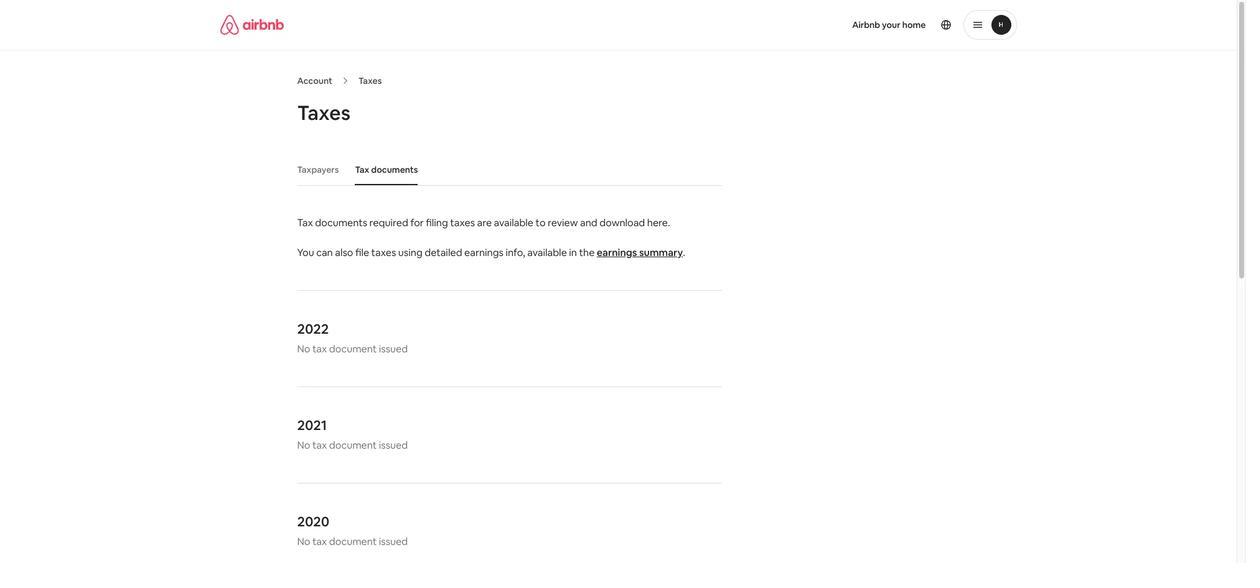 Task type: vqa. For each thing, say whether or not it's contained in the screenshot.
STAYS Tab Panel
no



Task type: locate. For each thing, give the bounding box(es) containing it.
issued
[[379, 343, 408, 356], [379, 439, 408, 453], [379, 536, 408, 549]]

taxes down the 'account' button
[[297, 100, 351, 126]]

1 document from the top
[[329, 343, 377, 356]]

no tax document issued down the 2022
[[297, 343, 408, 356]]

1 vertical spatial no tax document issued
[[297, 439, 408, 453]]

no tax document issued
[[297, 343, 408, 356], [297, 439, 408, 453]]

review
[[548, 217, 578, 230]]

0 vertical spatial no tax document issued
[[297, 343, 408, 356]]

issued for 2022
[[379, 343, 408, 356]]

earnings
[[464, 247, 504, 260], [597, 247, 637, 260]]

0 vertical spatial tax
[[312, 343, 327, 356]]

tab list
[[291, 154, 722, 186]]

tax
[[355, 164, 369, 176], [297, 217, 313, 230]]

detailed
[[425, 247, 462, 260]]

2 no from the top
[[297, 439, 310, 453]]

1 vertical spatial document
[[329, 439, 377, 453]]

profile element
[[633, 0, 1017, 50]]

1 no tax document issued from the top
[[297, 343, 408, 356]]

2 earnings from the left
[[597, 247, 637, 260]]

tax down 2020
[[312, 536, 327, 549]]

3 document from the top
[[329, 536, 377, 549]]

your
[[882, 19, 901, 31]]

tax documents
[[355, 164, 418, 176]]

document inside 2020 no tax document issued
[[329, 536, 377, 549]]

0 vertical spatial document
[[329, 343, 377, 356]]

info,
[[506, 247, 525, 260]]

2 vertical spatial document
[[329, 536, 377, 549]]

1 no from the top
[[297, 343, 310, 356]]

taxes left are
[[450, 217, 475, 230]]

taxes right the 'account' button
[[358, 75, 382, 87]]

using
[[398, 247, 423, 260]]

1 vertical spatial documents
[[315, 217, 367, 230]]

1 horizontal spatial taxes
[[450, 217, 475, 230]]

download
[[600, 217, 645, 230]]

tax down 2021
[[312, 439, 327, 453]]

account button
[[297, 75, 332, 87]]

1 tax from the top
[[312, 343, 327, 356]]

documents inside tax documents button
[[371, 164, 418, 176]]

available left to
[[494, 217, 533, 230]]

2 vertical spatial no
[[297, 536, 310, 549]]

1 earnings from the left
[[464, 247, 504, 260]]

tax for 2022
[[312, 343, 327, 356]]

2 no tax document issued from the top
[[297, 439, 408, 453]]

tab list containing taxpayers
[[291, 154, 722, 186]]

documents up also
[[315, 217, 367, 230]]

2 vertical spatial tax
[[312, 536, 327, 549]]

0 horizontal spatial tax
[[297, 217, 313, 230]]

document
[[329, 343, 377, 356], [329, 439, 377, 453], [329, 536, 377, 549]]

earnings down tax documents required for filing taxes are available to review and download here.
[[464, 247, 504, 260]]

file
[[355, 247, 369, 260]]

0 vertical spatial documents
[[371, 164, 418, 176]]

0 vertical spatial taxes
[[358, 75, 382, 87]]

no down 2021
[[297, 439, 310, 453]]

documents for tax documents required for filing taxes are available to review and download here.
[[315, 217, 367, 230]]

no down the 2022
[[297, 343, 310, 356]]

1 horizontal spatial taxes
[[358, 75, 382, 87]]

airbnb your home link
[[845, 12, 933, 38]]

0 horizontal spatial earnings
[[464, 247, 504, 260]]

2 document from the top
[[329, 439, 377, 453]]

taxes
[[358, 75, 382, 87], [297, 100, 351, 126]]

tax documents required for filing taxes are available to review and download here.
[[297, 217, 670, 230]]

0 horizontal spatial documents
[[315, 217, 367, 230]]

tax up you on the top left of page
[[297, 217, 313, 230]]

documents
[[371, 164, 418, 176], [315, 217, 367, 230]]

tax for tax documents
[[355, 164, 369, 176]]

documents up required
[[371, 164, 418, 176]]

available
[[494, 217, 533, 230], [527, 247, 567, 260]]

0 vertical spatial no
[[297, 343, 310, 356]]

required
[[369, 217, 408, 230]]

can
[[316, 247, 333, 260]]

document for 2022
[[329, 343, 377, 356]]

for
[[410, 217, 424, 230]]

1 vertical spatial tax
[[312, 439, 327, 453]]

3 no from the top
[[297, 536, 310, 549]]

1 vertical spatial issued
[[379, 439, 408, 453]]

available left in
[[527, 247, 567, 260]]

the
[[579, 247, 595, 260]]

no down 2020
[[297, 536, 310, 549]]

tax inside button
[[355, 164, 369, 176]]

1 horizontal spatial earnings
[[597, 247, 637, 260]]

tax documents button
[[349, 158, 424, 182]]

1 vertical spatial taxes
[[297, 100, 351, 126]]

no tax document issued down 2021
[[297, 439, 408, 453]]

0 horizontal spatial taxes
[[371, 247, 396, 260]]

1 horizontal spatial tax
[[355, 164, 369, 176]]

1 vertical spatial no
[[297, 439, 310, 453]]

to
[[536, 217, 546, 230]]

1 issued from the top
[[379, 343, 408, 356]]

tax down the 2022
[[312, 343, 327, 356]]

0 vertical spatial tax
[[355, 164, 369, 176]]

tax
[[312, 343, 327, 356], [312, 439, 327, 453], [312, 536, 327, 549]]

3 tax from the top
[[312, 536, 327, 549]]

2 tax from the top
[[312, 439, 327, 453]]

3 issued from the top
[[379, 536, 408, 549]]

earnings right the
[[597, 247, 637, 260]]

.
[[683, 247, 685, 260]]

1 vertical spatial tax
[[297, 217, 313, 230]]

tax right "taxpayers" button
[[355, 164, 369, 176]]

0 vertical spatial issued
[[379, 343, 408, 356]]

home
[[902, 19, 926, 31]]

airbnb
[[852, 19, 880, 31]]

taxes right file
[[371, 247, 396, 260]]

2 vertical spatial issued
[[379, 536, 408, 549]]

1 vertical spatial available
[[527, 247, 567, 260]]

taxes
[[450, 217, 475, 230], [371, 247, 396, 260]]

1 vertical spatial taxes
[[371, 247, 396, 260]]

no
[[297, 343, 310, 356], [297, 439, 310, 453], [297, 536, 310, 549]]

also
[[335, 247, 353, 260]]

2 issued from the top
[[379, 439, 408, 453]]

1 horizontal spatial documents
[[371, 164, 418, 176]]

airbnb your home
[[852, 19, 926, 31]]



Task type: describe. For each thing, give the bounding box(es) containing it.
are
[[477, 217, 492, 230]]

document for 2021
[[329, 439, 377, 453]]

no tax document issued for 2021
[[297, 439, 408, 453]]

2022
[[297, 321, 329, 338]]

summary
[[639, 247, 683, 260]]

taxpayers button
[[291, 158, 345, 182]]

no tax document issued for 2022
[[297, 343, 408, 356]]

you can also file taxes using detailed earnings info, available in the earnings summary .
[[297, 247, 685, 260]]

no for 2021
[[297, 439, 310, 453]]

no inside 2020 no tax document issued
[[297, 536, 310, 549]]

tax for tax documents required for filing taxes are available to review and download here.
[[297, 217, 313, 230]]

taxpayers
[[297, 164, 339, 176]]

issued inside 2020 no tax document issued
[[379, 536, 408, 549]]

earnings summary link
[[597, 247, 683, 260]]

account
[[297, 75, 332, 87]]

you
[[297, 247, 314, 260]]

documents for tax documents
[[371, 164, 418, 176]]

2021
[[297, 417, 327, 434]]

tax inside 2020 no tax document issued
[[312, 536, 327, 549]]

and
[[580, 217, 597, 230]]

tax for 2021
[[312, 439, 327, 453]]

filing
[[426, 217, 448, 230]]

in
[[569, 247, 577, 260]]

0 vertical spatial available
[[494, 217, 533, 230]]

2020 no tax document issued
[[297, 514, 408, 549]]

issued for 2021
[[379, 439, 408, 453]]

0 horizontal spatial taxes
[[297, 100, 351, 126]]

no for 2022
[[297, 343, 310, 356]]

2020
[[297, 514, 329, 531]]

0 vertical spatial taxes
[[450, 217, 475, 230]]

here.
[[647, 217, 670, 230]]



